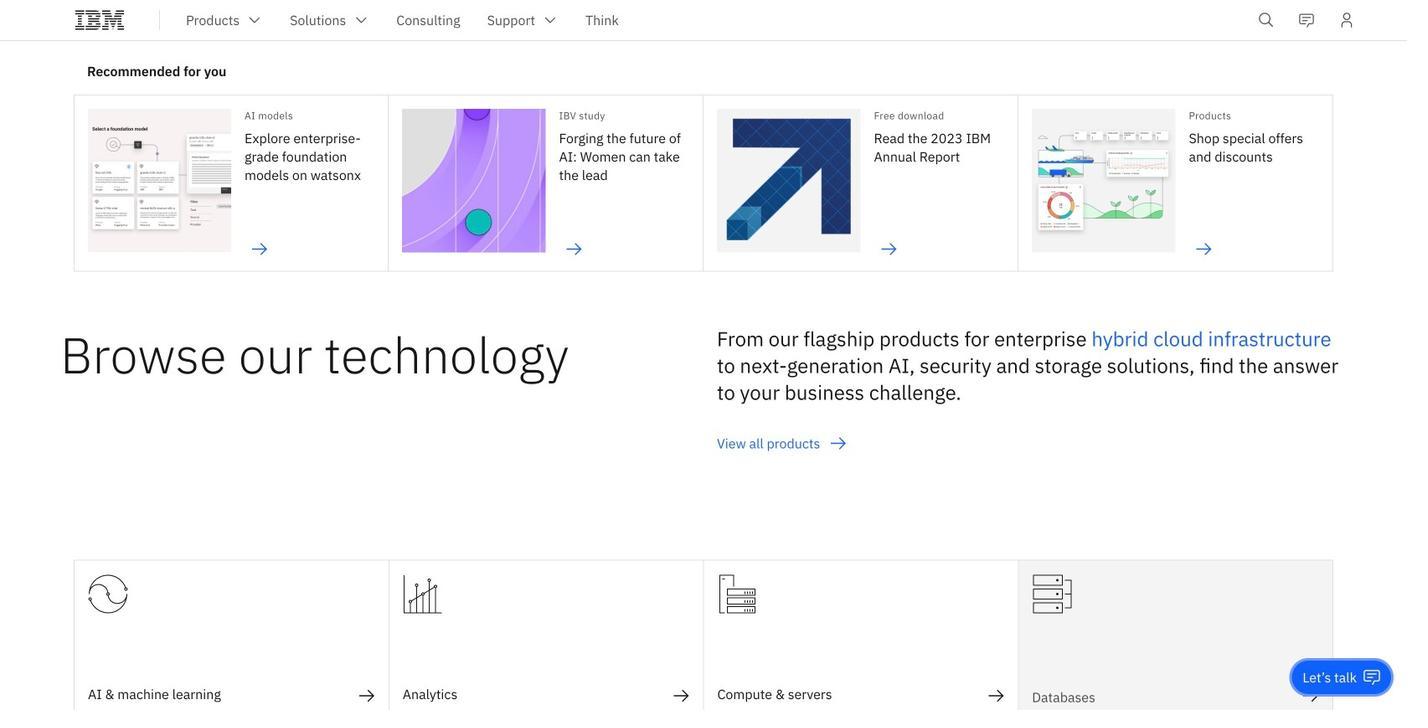 Task type: vqa. For each thing, say whether or not it's contained in the screenshot.
Let's talk Element
yes



Task type: describe. For each thing, give the bounding box(es) containing it.
let's talk element
[[1303, 669, 1358, 687]]



